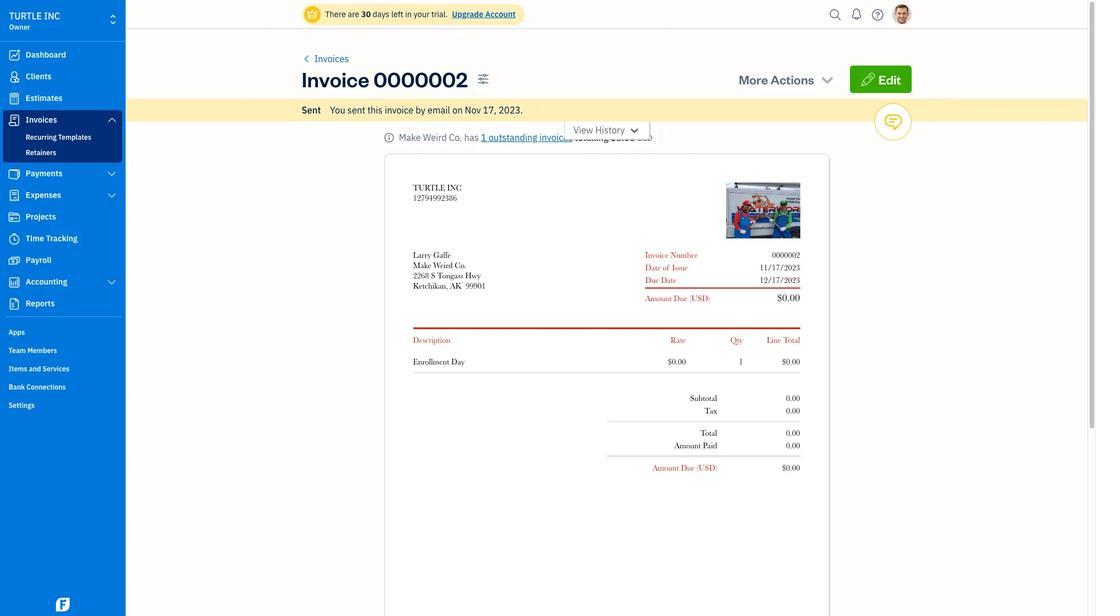 Task type: locate. For each thing, give the bounding box(es) containing it.
turtle inside turtle inc 12794992386
[[413, 183, 445, 192]]

payments
[[26, 168, 63, 179]]

due
[[646, 276, 659, 285], [674, 294, 688, 303], [681, 464, 695, 473]]

projects link
[[3, 207, 122, 228]]

crown image
[[306, 8, 318, 20]]

0 vertical spatial 0000002
[[374, 66, 468, 93]]

bank connections link
[[3, 379, 122, 396]]

expense image
[[7, 190, 21, 202]]

inc inside turtle inc owner
[[44, 10, 60, 22]]

larry up the 2268
[[413, 251, 431, 260]]

date left of
[[646, 263, 661, 272]]

1 horizontal spatial 1
[[739, 358, 743, 367]]

1 horizontal spatial larry
[[413, 251, 431, 260]]

invoice for invoice number
[[646, 251, 669, 260]]

1 vertical spatial co.
[[455, 261, 467, 270]]

more actions button
[[729, 66, 846, 93]]

turtle up 12794992386
[[413, 183, 445, 192]]

turtle for turtle inc 12794992386
[[413, 183, 445, 192]]

1 vertical spatial (
[[697, 464, 699, 473]]

enrollment day
[[413, 358, 465, 367]]

line total
[[767, 336, 801, 345]]

invoices up recurring
[[26, 115, 57, 125]]

2 vertical spatial usd
[[699, 464, 716, 473]]

1 horizontal spatial inc
[[447, 183, 462, 192]]

due down date of issue
[[646, 276, 659, 285]]

chevron large down image down payments link
[[107, 191, 117, 200]]

gaffe left will
[[349, 105, 369, 115]]

amount down total amount paid
[[653, 464, 679, 473]]

amount
[[646, 294, 672, 303], [675, 442, 701, 451], [653, 464, 679, 473]]

usd inside make weird co. has 1 outstanding invoices totalling $0.00 usd
[[638, 133, 653, 143]]

make weird co. has 1 outstanding invoices totalling $0.00 usd
[[399, 132, 653, 143]]

chevron large down image up recurring templates link
[[107, 115, 117, 125]]

0.00
[[787, 394, 801, 403], [787, 407, 801, 416], [787, 429, 801, 438], [787, 442, 801, 451]]

0 horizontal spatial turtle
[[9, 10, 42, 22]]

your right receive
[[413, 105, 429, 115]]

0 horizontal spatial invoice
[[302, 66, 370, 93]]

estimate image
[[7, 93, 21, 105]]

retainers link
[[5, 146, 120, 160]]

weird up tongass
[[434, 261, 453, 270]]

1 horizontal spatial 0000002
[[773, 251, 801, 260]]

projects
[[26, 212, 56, 222]]

edit link
[[851, 66, 912, 93]]

0 vertical spatial 0.00 0.00
[[787, 394, 801, 416]]

has
[[465, 132, 479, 143]]

1 vertical spatial chevron large down image
[[107, 191, 117, 200]]

1 horizontal spatial by
[[464, 105, 473, 115]]

will
[[371, 105, 383, 115]]

turtle up the owner
[[9, 10, 42, 22]]

Send a message text field
[[329, 78, 862, 103]]

chevron large down image for payments
[[107, 170, 117, 179]]

there are 30 days left in your trial. upgrade account
[[325, 9, 516, 19]]

gaffe for will
[[349, 105, 369, 115]]

0 vertical spatial larry
[[329, 105, 348, 115]]

chevron large down image inside payments link
[[107, 170, 117, 179]]

gaffe
[[349, 105, 369, 115], [433, 251, 451, 260]]

recurring templates link
[[5, 131, 120, 145]]

0 horizontal spatial total
[[701, 429, 718, 438]]

tracking
[[46, 234, 78, 244]]

amount left paid
[[675, 442, 701, 451]]

weird down the email on the left of the page
[[423, 132, 447, 143]]

0 vertical spatial gaffe
[[349, 105, 369, 115]]

0 vertical spatial 1
[[481, 132, 487, 143]]

receive
[[385, 105, 411, 115]]

0 vertical spatial invoice
[[302, 66, 370, 93]]

this
[[368, 105, 383, 116]]

bank
[[9, 383, 25, 392]]

project image
[[7, 212, 21, 223]]

chevron large down image
[[107, 170, 117, 179], [107, 191, 117, 200]]

2 0.00 0.00 from the top
[[787, 429, 801, 451]]

1 horizontal spatial total
[[784, 336, 801, 345]]

turtle inside turtle inc owner
[[9, 10, 42, 22]]

turtle
[[9, 10, 42, 22], [413, 183, 445, 192]]

1 vertical spatial gaffe
[[433, 251, 451, 260]]

0 horizontal spatial gaffe
[[349, 105, 369, 115]]

upgrade account link
[[450, 9, 516, 19]]

2 by from the left
[[464, 105, 473, 115]]

1 vertical spatial amount
[[675, 442, 701, 451]]

0 horizontal spatial inc
[[44, 10, 60, 22]]

larry
[[329, 105, 348, 115], [413, 251, 431, 260]]

0 horizontal spatial 0000002
[[374, 66, 468, 93]]

left
[[392, 9, 403, 19]]

1 vertical spatial invoice
[[646, 251, 669, 260]]

settings for this invoice image
[[477, 73, 489, 85]]

info image
[[384, 131, 395, 145]]

1 vertical spatial 0000002
[[773, 251, 801, 260]]

0000002
[[374, 66, 468, 93], [773, 251, 801, 260]]

number
[[671, 251, 698, 260]]

0 vertical spatial date
[[646, 263, 661, 272]]

invoices right chevronleft image
[[315, 53, 349, 65]]

chevrondown image
[[820, 71, 836, 87]]

subtotal
[[691, 394, 718, 403]]

make right info image
[[399, 132, 421, 143]]

more
[[739, 71, 769, 87]]

1 vertical spatial weird
[[434, 261, 453, 270]]

inc up 'dashboard'
[[44, 10, 60, 22]]

gaffe up tongass
[[433, 251, 451, 260]]

connections
[[26, 383, 66, 392]]

1 vertical spatial 1
[[739, 358, 743, 367]]

chevron large down image
[[107, 115, 117, 125], [107, 278, 117, 287]]

1 vertical spatial make
[[413, 261, 432, 270]]

invoice up of
[[646, 251, 669, 260]]

0 vertical spatial weird
[[423, 132, 447, 143]]

larry inside larry gaffe make weird co. 2268 s tongass hwy ketchikan, ak  99901
[[413, 251, 431, 260]]

issue
[[673, 263, 688, 272]]

line
[[767, 336, 782, 345]]

1 horizontal spatial invoice
[[646, 251, 669, 260]]

invoice
[[385, 105, 414, 116]]

1 vertical spatial usd
[[692, 294, 708, 303]]

are
[[348, 9, 360, 19]]

invoices
[[315, 53, 349, 65], [26, 115, 57, 125]]

inc for turtle inc owner
[[44, 10, 60, 22]]

s
[[431, 271, 436, 280]]

2 chevron large down image from the top
[[107, 278, 117, 287]]

view
[[574, 125, 594, 136]]

invoice up you
[[302, 66, 370, 93]]

0 vertical spatial co.
[[449, 132, 462, 143]]

1 horizontal spatial (
[[697, 464, 699, 473]]

turtle inc 12794992386
[[413, 183, 462, 203]]

make up the 2268
[[413, 261, 432, 270]]

chevron large down image down retainers link
[[107, 170, 117, 179]]

payment image
[[7, 168, 21, 180]]

0 vertical spatial invoices
[[315, 53, 349, 65]]

amount due ( usd )
[[646, 294, 710, 303], [653, 464, 718, 473]]

larry gaffe make weird co. 2268 s tongass hwy ketchikan, ak  99901
[[413, 251, 486, 291]]

items and services link
[[3, 360, 122, 378]]

1
[[481, 132, 487, 143], [739, 358, 743, 367]]

1 vertical spatial )
[[716, 464, 718, 473]]

99901
[[466, 282, 486, 291]]

you
[[330, 105, 345, 116]]

total up paid
[[701, 429, 718, 438]]

1 by from the left
[[416, 105, 426, 116]]

1 vertical spatial total
[[701, 429, 718, 438]]

1 chevron large down image from the top
[[107, 115, 117, 125]]

services
[[43, 365, 70, 374]]

dashboard image
[[7, 50, 21, 61]]

2 chevron large down image from the top
[[107, 191, 117, 200]]

1 horizontal spatial turtle
[[413, 183, 445, 192]]

1 chevron large down image from the top
[[107, 170, 117, 179]]

subtotal tax
[[691, 394, 718, 416]]

amount due ( usd ) down due date at the top right of the page
[[646, 294, 710, 303]]

1 horizontal spatial gaffe
[[433, 251, 451, 260]]

invoices inside invoices link
[[26, 115, 57, 125]]

turtle inc owner
[[9, 10, 60, 31]]

0 horizontal spatial by
[[416, 105, 426, 116]]

0 vertical spatial turtle
[[9, 10, 42, 22]]

1 vertical spatial larry
[[413, 251, 431, 260]]

amount due ( usd ) down total amount paid
[[653, 464, 718, 473]]

turtle for turtle inc owner
[[9, 10, 42, 22]]

members
[[27, 347, 57, 355]]

1 down qty
[[739, 358, 743, 367]]

edit
[[879, 71, 902, 87]]

chevron large down image down the payroll link
[[107, 278, 117, 287]]

0 horizontal spatial larry
[[329, 105, 348, 115]]

1 vertical spatial your
[[413, 105, 429, 115]]

chevronleft image
[[302, 52, 312, 66]]

2 vertical spatial due
[[681, 464, 695, 473]]

0.00 0.00 for subtotal
[[787, 394, 801, 416]]

0 vertical spatial chevron large down image
[[107, 115, 117, 125]]

time tracking link
[[3, 229, 122, 250]]

by right on
[[464, 105, 473, 115]]

inc for turtle inc 12794992386
[[447, 183, 462, 192]]

chevron large down image inside accounting link
[[107, 278, 117, 287]]

1 vertical spatial 0.00 0.00
[[787, 429, 801, 451]]

0 vertical spatial amount
[[646, 294, 672, 303]]

expenses link
[[3, 186, 122, 206]]

inc
[[44, 10, 60, 22], [447, 183, 462, 192]]

by left the email on the left of the page
[[416, 105, 426, 116]]

0 horizontal spatial invoices
[[26, 115, 57, 125]]

co. left the has
[[449, 132, 462, 143]]

0 vertical spatial inc
[[44, 10, 60, 22]]

search image
[[827, 6, 845, 23]]

your right in
[[414, 9, 430, 19]]

by
[[416, 105, 426, 116], [464, 105, 473, 115]]

1 right the has
[[481, 132, 487, 143]]

outstanding
[[489, 132, 538, 143]]

0 vertical spatial total
[[784, 336, 801, 345]]

co. up tongass
[[455, 261, 467, 270]]

send button
[[867, 78, 912, 101]]

1 horizontal spatial invoices
[[315, 53, 349, 65]]

1 0.00 0.00 from the top
[[787, 394, 801, 416]]

0 vertical spatial usd
[[638, 133, 653, 143]]

1 vertical spatial amount due ( usd )
[[653, 464, 718, 473]]

chevron large down image for invoices
[[107, 115, 117, 125]]

date down date of issue
[[661, 276, 677, 285]]

0000002 up larry gaffe will receive your message by email.
[[374, 66, 468, 93]]

larry left sent
[[329, 105, 348, 115]]

1 outstanding invoices button
[[481, 131, 573, 145]]

invoice
[[302, 66, 370, 93], [646, 251, 669, 260]]

17,
[[483, 105, 497, 116]]

1 vertical spatial inc
[[447, 183, 462, 192]]

trial.
[[432, 9, 448, 19]]

items and services
[[9, 365, 70, 374]]

paid
[[703, 442, 718, 451]]

totalling
[[575, 132, 609, 143]]

amount down due date at the top right of the page
[[646, 294, 672, 303]]

description
[[413, 336, 451, 345]]

rate
[[671, 336, 686, 345]]

gaffe inside larry gaffe make weird co. 2268 s tongass hwy ketchikan, ak  99901
[[433, 251, 451, 260]]

1 vertical spatial chevron large down image
[[107, 278, 117, 287]]

usd right history
[[638, 133, 653, 143]]

0 vertical spatial chevron large down image
[[107, 170, 117, 179]]

0000002 up 11/17/2023
[[773, 251, 801, 260]]

0 vertical spatial amount due ( usd )
[[646, 294, 710, 303]]

usd down number at top
[[692, 294, 708, 303]]

usd down paid
[[699, 464, 716, 473]]

total right line on the right of page
[[784, 336, 801, 345]]

client image
[[7, 71, 21, 83]]

)
[[708, 294, 710, 303], [716, 464, 718, 473]]

1 vertical spatial invoices
[[26, 115, 57, 125]]

you sent this invoice by email on nov 17, 2023.
[[330, 105, 523, 116]]

0 horizontal spatial (
[[690, 294, 692, 303]]

date of issue
[[646, 263, 688, 272]]

inc inside turtle inc 12794992386
[[447, 183, 462, 192]]

weird inside larry gaffe make weird co. 2268 s tongass hwy ketchikan, ak  99901
[[434, 261, 453, 270]]

0 vertical spatial )
[[708, 294, 710, 303]]

pencil image
[[861, 71, 877, 87]]

weird
[[423, 132, 447, 143], [434, 261, 453, 270]]

chevron large down image inside expenses link
[[107, 191, 117, 200]]

due down total amount paid
[[681, 464, 695, 473]]

due down due date at the top right of the page
[[674, 294, 688, 303]]

days
[[373, 9, 390, 19]]

inc up 12794992386
[[447, 183, 462, 192]]

1 vertical spatial turtle
[[413, 183, 445, 192]]

chevron large down image for accounting
[[107, 278, 117, 287]]



Task type: vqa. For each thing, say whether or not it's contained in the screenshot.
Clients link
yes



Task type: describe. For each thing, give the bounding box(es) containing it.
2023.
[[499, 105, 523, 116]]

more actions
[[739, 71, 815, 87]]

tongass
[[438, 271, 463, 280]]

view comments image
[[884, 104, 904, 140]]

tax
[[705, 407, 718, 416]]

amount inside total amount paid
[[675, 442, 701, 451]]

message
[[431, 105, 463, 115]]

0 vertical spatial (
[[690, 294, 692, 303]]

2268
[[413, 271, 429, 280]]

accounting
[[26, 277, 67, 287]]

day
[[452, 358, 465, 367]]

apps
[[9, 328, 25, 337]]

notifications image
[[848, 3, 866, 26]]

report image
[[7, 299, 21, 310]]

due date
[[646, 276, 677, 285]]

payroll link
[[3, 251, 122, 271]]

invoice for invoice 0000002
[[302, 66, 370, 93]]

0.00 0.00 for total
[[787, 429, 801, 451]]

2 vertical spatial amount
[[653, 464, 679, 473]]

items
[[9, 365, 27, 374]]

time tracking
[[26, 234, 78, 244]]

sent
[[302, 105, 321, 116]]

recurring
[[26, 133, 57, 142]]

upgrade
[[452, 9, 484, 19]]

invoices button
[[302, 52, 349, 66]]

invoice number
[[646, 251, 698, 260]]

12/17/2023
[[760, 276, 801, 285]]

reports link
[[3, 294, 122, 315]]

0 horizontal spatial )
[[708, 294, 710, 303]]

invoice image
[[7, 115, 21, 126]]

estimates
[[26, 93, 63, 103]]

chart image
[[7, 277, 21, 288]]

11/17/2023
[[760, 263, 801, 272]]

1 0.00 from the top
[[787, 394, 801, 403]]

email
[[428, 105, 451, 116]]

0 vertical spatial your
[[414, 9, 430, 19]]

payroll
[[26, 255, 52, 266]]

gaffe for make
[[433, 251, 451, 260]]

main element
[[0, 0, 154, 617]]

4 0.00 from the top
[[787, 442, 801, 451]]

team members
[[9, 347, 57, 355]]

team members link
[[3, 342, 122, 359]]

dashboard
[[26, 50, 66, 60]]

actions
[[771, 71, 815, 87]]

timer image
[[7, 234, 21, 245]]

bank connections
[[9, 383, 66, 392]]

0 horizontal spatial 1
[[481, 132, 487, 143]]

total inside total amount paid
[[701, 429, 718, 438]]

in
[[405, 9, 412, 19]]

0 vertical spatial make
[[399, 132, 421, 143]]

on
[[453, 105, 463, 116]]

12794992386
[[413, 194, 457, 203]]

retainers
[[26, 149, 56, 157]]

30
[[361, 9, 371, 19]]

team
[[9, 347, 26, 355]]

sent
[[348, 105, 365, 116]]

clients link
[[3, 67, 122, 87]]

money image
[[7, 255, 21, 267]]

payments link
[[3, 164, 122, 184]]

apps link
[[3, 324, 122, 341]]

nov
[[465, 105, 481, 116]]

0 vertical spatial due
[[646, 276, 659, 285]]

enrollment
[[413, 358, 450, 367]]

there
[[325, 9, 346, 19]]

hwy
[[465, 271, 481, 280]]

3 0.00 from the top
[[787, 429, 801, 438]]

owner
[[9, 23, 30, 31]]

view history
[[574, 125, 625, 136]]

dashboard link
[[3, 45, 122, 66]]

clients
[[26, 71, 52, 82]]

reports
[[26, 299, 55, 309]]

expenses
[[26, 190, 61, 200]]

larry for larry gaffe will receive your message by email.
[[329, 105, 348, 115]]

go to help image
[[869, 6, 887, 23]]

invoices link
[[3, 110, 122, 131]]

2 0.00 from the top
[[787, 407, 801, 416]]

larry gaffe will receive your message by email.
[[329, 105, 497, 115]]

estimates link
[[3, 89, 122, 109]]

time
[[26, 234, 44, 244]]

invoices inside invoices "button"
[[315, 53, 349, 65]]

co. inside larry gaffe make weird co. 2268 s tongass hwy ketchikan, ak  99901
[[455, 261, 467, 270]]

1 horizontal spatial )
[[716, 464, 718, 473]]

email.
[[475, 105, 497, 115]]

settings link
[[3, 397, 122, 414]]

invoices
[[540, 132, 573, 143]]

larry for larry gaffe make weird co. 2268 s tongass hwy ketchikan, ak  99901
[[413, 251, 431, 260]]

total amount paid
[[675, 429, 718, 451]]

1 vertical spatial due
[[674, 294, 688, 303]]

templates
[[58, 133, 91, 142]]

ketchikan,
[[413, 282, 448, 291]]

history
[[596, 125, 625, 136]]

qty
[[731, 336, 743, 345]]

1 vertical spatial date
[[661, 276, 677, 285]]

make inside larry gaffe make weird co. 2268 s tongass hwy ketchikan, ak  99901
[[413, 261, 432, 270]]

freshbooks image
[[54, 599, 72, 612]]

chevron large down image for expenses
[[107, 191, 117, 200]]

recurring templates
[[26, 133, 91, 142]]



